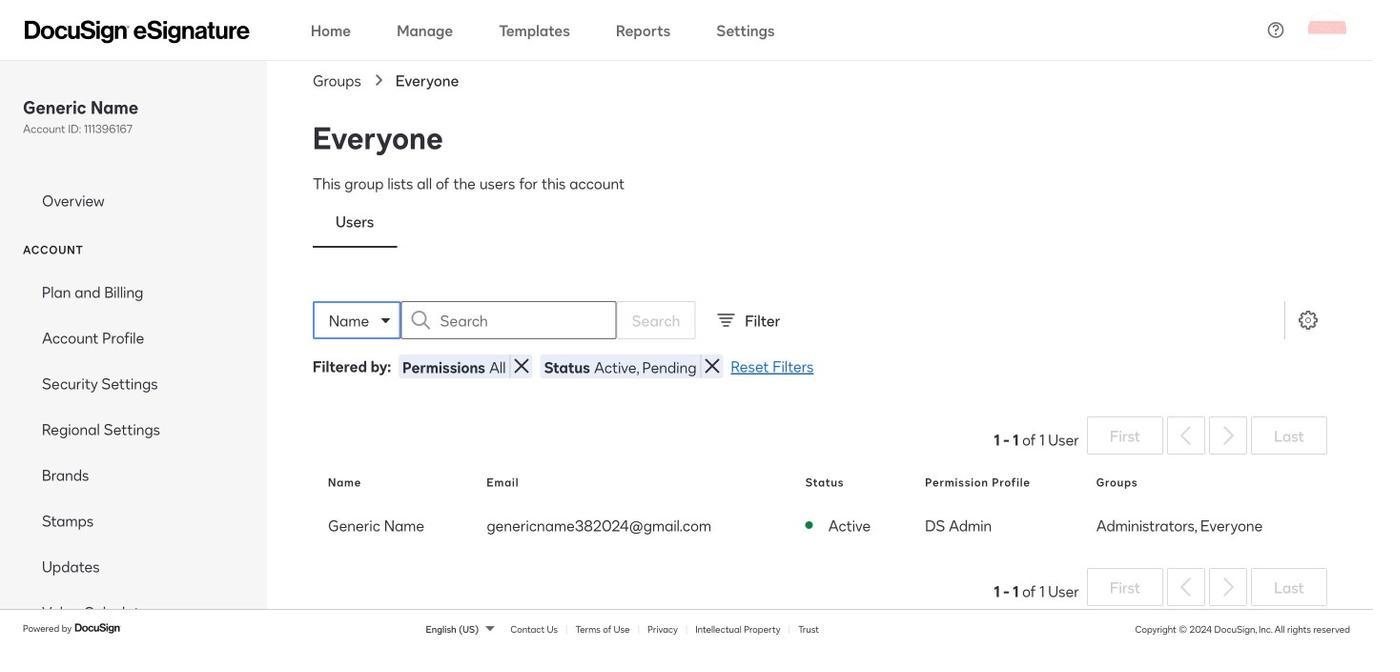 Task type: vqa. For each thing, say whether or not it's contained in the screenshot.
Account element
yes



Task type: describe. For each thing, give the bounding box(es) containing it.
Search text field
[[440, 302, 615, 338]]

docusign admin image
[[25, 20, 250, 43]]

account element
[[0, 269, 267, 635]]



Task type: locate. For each thing, give the bounding box(es) containing it.
docusign image
[[74, 621, 122, 636]]

your uploaded profile image image
[[1308, 11, 1346, 49]]



